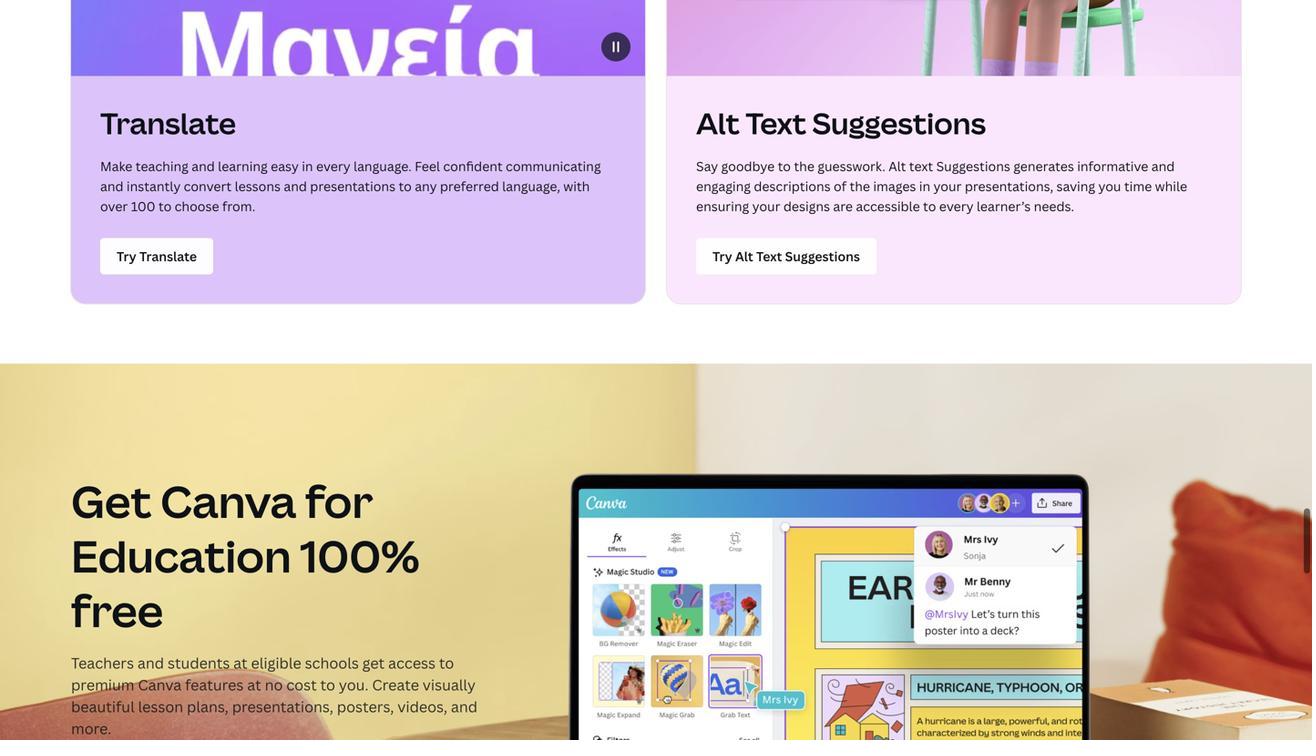 Task type: locate. For each thing, give the bounding box(es) containing it.
suggestions up the text
[[812, 103, 986, 143]]

from.
[[222, 198, 255, 215]]

1 vertical spatial in
[[919, 178, 931, 195]]

1 horizontal spatial in
[[919, 178, 931, 195]]

the right of
[[850, 178, 870, 195]]

alt inside the say goodbye to the guesswork. alt text suggestions generates informative and engaging descriptions of the images in your presentations, saving you time while ensuring your designs are accessible to every learner's needs.
[[889, 158, 906, 175]]

translate
[[100, 103, 236, 143]]

and up lesson
[[138, 654, 164, 673]]

teaching
[[136, 158, 189, 175]]

every
[[316, 158, 351, 175], [939, 198, 974, 215]]

your down 'descriptions'
[[752, 198, 781, 215]]

to right 100
[[158, 198, 172, 215]]

for
[[305, 472, 373, 531]]

in inside make teaching and learning easy in every language. feel confident communicating and instantly convert lessons and presentations to any preferred language, with over 100 to choose from.
[[302, 158, 313, 175]]

suggestions inside the say goodbye to the guesswork. alt text suggestions generates informative and engaging descriptions of the images in your presentations, saving you time while ensuring your designs are accessible to every learner's needs.
[[937, 158, 1011, 175]]

features
[[185, 676, 244, 695]]

every up presentations
[[316, 158, 351, 175]]

0 horizontal spatial in
[[302, 158, 313, 175]]

get canva for education 100% free
[[71, 472, 419, 641]]

1 vertical spatial suggestions
[[937, 158, 1011, 175]]

cost
[[286, 676, 317, 695]]

0 horizontal spatial your
[[752, 198, 781, 215]]

1 vertical spatial your
[[752, 198, 781, 215]]

1 horizontal spatial alt
[[889, 158, 906, 175]]

1 vertical spatial canva
[[138, 676, 182, 695]]

your
[[934, 178, 962, 195], [752, 198, 781, 215]]

any
[[415, 178, 437, 195]]

at left no
[[247, 676, 261, 695]]

0 vertical spatial your
[[934, 178, 962, 195]]

you.
[[339, 676, 369, 695]]

1 vertical spatial every
[[939, 198, 974, 215]]

feel
[[415, 158, 440, 175]]

schools
[[305, 654, 359, 673]]

presentations
[[310, 178, 396, 195]]

in down the text
[[919, 178, 931, 195]]

canva inside teachers and students at eligible schools get access to premium canva features at no cost to you. create visually beautiful lesson plans, presentations, posters, videos, and more.
[[138, 676, 182, 695]]

1 vertical spatial alt
[[889, 158, 906, 175]]

education
[[71, 526, 291, 586]]

free
[[71, 581, 163, 641]]

0 vertical spatial in
[[302, 158, 313, 175]]

presentations, up "learner's"
[[965, 178, 1054, 195]]

posters,
[[337, 698, 394, 717]]

1 horizontal spatial the
[[850, 178, 870, 195]]

your right the images
[[934, 178, 962, 195]]

lesson
[[138, 698, 183, 717]]

at up features
[[233, 654, 248, 673]]

0 vertical spatial presentations,
[[965, 178, 1054, 195]]

no
[[265, 676, 283, 695]]

0 vertical spatial every
[[316, 158, 351, 175]]

and up while
[[1152, 158, 1175, 175]]

access
[[388, 654, 436, 673]]

every left "learner's"
[[939, 198, 974, 215]]

students
[[168, 654, 230, 673]]

learner's
[[977, 198, 1031, 215]]

0 vertical spatial suggestions
[[812, 103, 986, 143]]

presentations,
[[965, 178, 1054, 195], [232, 698, 333, 717]]

and
[[192, 158, 215, 175], [1152, 158, 1175, 175], [100, 178, 124, 195], [284, 178, 307, 195], [138, 654, 164, 673], [451, 698, 478, 717]]

in
[[302, 158, 313, 175], [919, 178, 931, 195]]

descriptions
[[754, 178, 831, 195]]

presentations, inside the say goodbye to the guesswork. alt text suggestions generates informative and engaging descriptions of the images in your presentations, saving you time while ensuring your designs are accessible to every learner's needs.
[[965, 178, 1054, 195]]

learning
[[218, 158, 268, 175]]

the
[[794, 158, 815, 175], [850, 178, 870, 195]]

presentations, inside teachers and students at eligible schools get access to premium canva features at no cost to you. create visually beautiful lesson plans, presentations, posters, videos, and more.
[[232, 698, 333, 717]]

alt up the images
[[889, 158, 906, 175]]

presentations, down no
[[232, 698, 333, 717]]

alt
[[696, 103, 740, 143], [889, 158, 906, 175]]

at
[[233, 654, 248, 673], [247, 676, 261, 695]]

0 vertical spatial alt
[[696, 103, 740, 143]]

0 horizontal spatial presentations,
[[232, 698, 333, 717]]

1 vertical spatial the
[[850, 178, 870, 195]]

0 vertical spatial the
[[794, 158, 815, 175]]

0 vertical spatial canva
[[160, 472, 296, 531]]

1 vertical spatial presentations,
[[232, 698, 333, 717]]

suggestions up "learner's"
[[937, 158, 1011, 175]]

get
[[71, 472, 152, 531]]

1 horizontal spatial presentations,
[[965, 178, 1054, 195]]

canva
[[160, 472, 296, 531], [138, 676, 182, 695]]

and inside the say goodbye to the guesswork. alt text suggestions generates informative and engaging descriptions of the images in your presentations, saving you time while ensuring your designs are accessible to every learner's needs.
[[1152, 158, 1175, 175]]

0 horizontal spatial every
[[316, 158, 351, 175]]

premium
[[71, 676, 134, 695]]

0 horizontal spatial the
[[794, 158, 815, 175]]

more.
[[71, 719, 111, 739]]

choose
[[175, 198, 219, 215]]

confident
[[443, 158, 503, 175]]

1 horizontal spatial your
[[934, 178, 962, 195]]

the up 'descriptions'
[[794, 158, 815, 175]]

1 horizontal spatial every
[[939, 198, 974, 215]]

suggestions
[[812, 103, 986, 143], [937, 158, 1011, 175]]

to left any
[[399, 178, 412, 195]]

accessible
[[856, 198, 920, 215]]

in right easy
[[302, 158, 313, 175]]

100%
[[300, 526, 419, 586]]

every inside the say goodbye to the guesswork. alt text suggestions generates informative and engaging descriptions of the images in your presentations, saving you time while ensuring your designs are accessible to every learner's needs.
[[939, 198, 974, 215]]

alt up say
[[696, 103, 740, 143]]

instantly
[[127, 178, 181, 195]]

to
[[778, 158, 791, 175], [399, 178, 412, 195], [158, 198, 172, 215], [923, 198, 936, 215], [439, 654, 454, 673], [320, 676, 335, 695]]

time
[[1124, 178, 1152, 195]]



Task type: describe. For each thing, give the bounding box(es) containing it.
engaging
[[696, 178, 751, 195]]

goodbye
[[721, 158, 775, 175]]

while
[[1155, 178, 1188, 195]]

with
[[563, 178, 590, 195]]

plans,
[[187, 698, 229, 717]]

say
[[696, 158, 718, 175]]

of
[[834, 178, 847, 195]]

to down 'schools'
[[320, 676, 335, 695]]

alt text suggestions
[[696, 103, 986, 143]]

you
[[1099, 178, 1121, 195]]

100
[[131, 198, 155, 215]]

and down easy
[[284, 178, 307, 195]]

to down the text
[[923, 198, 936, 215]]

say goodbye to the guesswork. alt text suggestions generates informative and engaging descriptions of the images in your presentations, saving you time while ensuring your designs are accessible to every learner's needs.
[[696, 158, 1188, 215]]

text
[[746, 103, 807, 143]]

1 vertical spatial at
[[247, 676, 261, 695]]

needs.
[[1034, 198, 1074, 215]]

lessons
[[235, 178, 281, 195]]

to up 'descriptions'
[[778, 158, 791, 175]]

0 vertical spatial at
[[233, 654, 248, 673]]

saving
[[1057, 178, 1096, 195]]

and up over
[[100, 178, 124, 195]]

teachers
[[71, 654, 134, 673]]

language,
[[502, 178, 560, 195]]

preferred
[[440, 178, 499, 195]]

language.
[[354, 158, 412, 175]]

make teaching and learning easy in every language. feel confident communicating and instantly convert lessons and presentations to any preferred language, with over 100 to choose from.
[[100, 158, 601, 215]]

convert
[[184, 178, 232, 195]]

and up convert
[[192, 158, 215, 175]]

teachers and students at eligible schools get access to premium canva features at no cost to you. create visually beautiful lesson plans, presentations, posters, videos, and more.
[[71, 654, 478, 739]]

text
[[909, 158, 933, 175]]

every inside make teaching and learning easy in every language. feel confident communicating and instantly convert lessons and presentations to any preferred language, with over 100 to choose from.
[[316, 158, 351, 175]]

make
[[100, 158, 133, 175]]

get
[[362, 654, 385, 673]]

0 horizontal spatial alt
[[696, 103, 740, 143]]

eligible
[[251, 654, 301, 673]]

communicating
[[506, 158, 601, 175]]

easy
[[271, 158, 299, 175]]

ensuring
[[696, 198, 749, 215]]

to up visually
[[439, 654, 454, 673]]

beautiful
[[71, 698, 135, 717]]

images
[[873, 178, 916, 195]]

designs
[[784, 198, 830, 215]]

generates
[[1014, 158, 1074, 175]]

canva inside get canva for education 100% free
[[160, 472, 296, 531]]

create
[[372, 676, 419, 695]]

in inside the say goodbye to the guesswork. alt text suggestions generates informative and engaging descriptions of the images in your presentations, saving you time while ensuring your designs are accessible to every learner's needs.
[[919, 178, 931, 195]]

over
[[100, 198, 128, 215]]

and down visually
[[451, 698, 478, 717]]

videos,
[[398, 698, 448, 717]]

guesswork.
[[818, 158, 886, 175]]

are
[[833, 198, 853, 215]]

visually
[[423, 676, 476, 695]]

informative
[[1077, 158, 1149, 175]]



Task type: vqa. For each thing, say whether or not it's contained in the screenshot.
the "Integrations"
no



